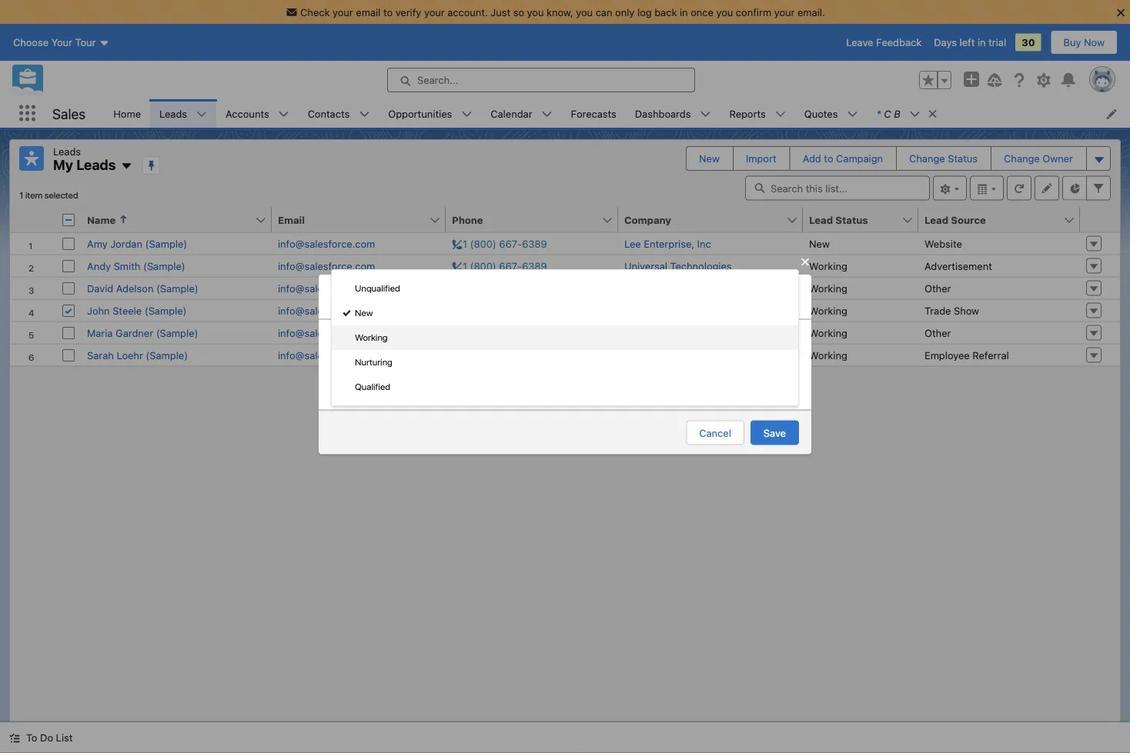 Task type: vqa. For each thing, say whether or not it's contained in the screenshot.
Updated
no



Task type: describe. For each thing, give the bounding box(es) containing it.
lead for lead status
[[809, 214, 833, 226]]

david adelson (sample)
[[87, 283, 198, 294]]

inc
[[697, 238, 711, 249]]

cancel button
[[686, 421, 744, 445]]

so
[[513, 6, 524, 18]]

sarah
[[87, 350, 114, 361]]

john steele (sample) link
[[87, 305, 187, 316]]

(sample) for maria gardner (sample)
[[156, 327, 198, 339]]

item number element
[[10, 208, 56, 233]]

list containing home
[[104, 99, 1130, 128]]

0 vertical spatial in
[[680, 6, 688, 18]]

dashboards list item
[[626, 99, 720, 128]]

import button
[[734, 147, 789, 170]]

selected for 1 item selected
[[45, 190, 78, 201]]

lee enterprise, inc link
[[624, 238, 711, 249]]

lead source button
[[919, 208, 1063, 232]]

amy jordan (sample) link
[[87, 238, 187, 249]]

b
[[894, 108, 901, 119]]

medlife, inc.
[[624, 350, 684, 361]]

status for change status button
[[948, 153, 978, 164]]

only
[[615, 6, 635, 18]]

leave feedback link
[[846, 37, 922, 48]]

1 horizontal spatial in
[[978, 37, 986, 48]]

john
[[87, 305, 110, 316]]

universal
[[624, 260, 668, 272]]

3 your from the left
[[774, 6, 795, 18]]

(sample) for john steele (sample)
[[145, 305, 187, 316]]

1 click to dial disabled image from the top
[[452, 238, 547, 249]]

email
[[356, 6, 381, 18]]

andy smith (sample) link
[[87, 260, 185, 272]]

(sample) for amy jordan (sample)
[[145, 238, 187, 249]]

(sample) for david adelson (sample)
[[156, 283, 198, 294]]

info@salesforce.com for 4th info@salesforce.com link from the bottom of the my leads grid
[[278, 283, 375, 294]]

new button
[[331, 374, 799, 397]]

now
[[1084, 37, 1105, 48]]

adelson
[[116, 283, 154, 294]]

save
[[764, 427, 786, 439]]

0 horizontal spatial to
[[383, 6, 393, 18]]

my leads status
[[19, 190, 78, 201]]

lead status element
[[803, 208, 928, 233]]

item number image
[[10, 208, 56, 232]]

new button
[[687, 147, 732, 170]]

opportunities list item
[[379, 99, 481, 128]]

unqualified
[[355, 283, 400, 293]]

account.
[[448, 6, 488, 18]]

leave feedback
[[846, 37, 922, 48]]

loehr
[[117, 350, 143, 361]]

accounts
[[226, 108, 269, 119]]

accounts list item
[[216, 99, 298, 128]]

david adelson (sample) link
[[87, 283, 198, 294]]

once
[[691, 6, 714, 18]]

change owner
[[1004, 153, 1073, 164]]

trade show
[[925, 305, 980, 316]]

david
[[87, 283, 113, 294]]

name
[[87, 214, 116, 226]]

contacts list item
[[298, 99, 379, 128]]

smith
[[114, 260, 140, 272]]

buy now
[[1064, 37, 1105, 48]]

phone button
[[446, 208, 601, 232]]

company element
[[618, 208, 812, 233]]

check your email to verify your account. just so you know, you can only log back in once you confirm your email.
[[300, 6, 825, 18]]

leads inside list item
[[159, 108, 187, 119]]

nurturing
[[355, 356, 393, 367]]

steele
[[113, 305, 142, 316]]

lee enterprise, inc
[[624, 238, 711, 249]]

working link
[[332, 326, 798, 350]]

dashboards
[[635, 108, 691, 119]]

1 you from the left
[[527, 6, 544, 18]]

click to dial disabled image for universal
[[452, 260, 547, 272]]

info@salesforce.com for 1st info@salesforce.com link
[[278, 238, 375, 249]]

search... button
[[387, 68, 695, 92]]

save button
[[751, 421, 799, 445]]

list item containing *
[[867, 99, 945, 128]]

do
[[40, 733, 53, 744]]

change owner button
[[992, 147, 1086, 170]]

employee referral
[[925, 350, 1009, 361]]

4 info@salesforce.com link from the top
[[278, 305, 375, 316]]

company button
[[618, 208, 786, 232]]

buy
[[1064, 37, 1081, 48]]

Search My Leads list view. search field
[[745, 176, 930, 201]]

andy smith (sample)
[[87, 260, 185, 272]]

back
[[655, 6, 677, 18]]

1 for 1 lead selected
[[331, 332, 336, 344]]

to do list button
[[0, 723, 82, 754]]

trial
[[989, 37, 1006, 48]]

website
[[925, 238, 962, 249]]

accounts link
[[216, 99, 278, 128]]

1 item selected
[[19, 190, 78, 201]]

change status inside button
[[909, 153, 978, 164]]

action image
[[1080, 208, 1120, 232]]

contacts
[[308, 108, 350, 119]]

home link
[[104, 99, 150, 128]]

my
[[53, 157, 73, 173]]

log
[[638, 6, 652, 18]]

email
[[278, 214, 305, 226]]

phone
[[452, 214, 483, 226]]

text default image
[[9, 733, 20, 744]]

medlife,
[[624, 350, 665, 361]]

referral
[[973, 350, 1009, 361]]

0 horizontal spatial change
[[337, 361, 373, 372]]

buy now button
[[1051, 30, 1118, 55]]

feedback
[[876, 37, 922, 48]]

leads right my
[[76, 157, 116, 173]]

other for 2nd info@salesforce.com link from the bottom of the my leads grid
[[925, 327, 951, 339]]

universal technologies link
[[624, 260, 732, 272]]

lead source
[[925, 214, 986, 226]]

sarah loehr (sample) link
[[87, 350, 188, 361]]

quotes list item
[[795, 99, 867, 128]]

item
[[25, 190, 43, 201]]

lead source element
[[919, 208, 1090, 233]]

new up 1 lead selected
[[355, 307, 373, 318]]

reports
[[730, 108, 766, 119]]

know,
[[547, 6, 573, 18]]

info@salesforce.com for sixth info@salesforce.com link from the top
[[278, 350, 375, 361]]

to inside button
[[824, 153, 834, 164]]

6 info@salesforce.com link from the top
[[278, 350, 375, 361]]

leads list item
[[150, 99, 216, 128]]



Task type: locate. For each thing, give the bounding box(es) containing it.
0 vertical spatial click to dial disabled image
[[452, 238, 547, 249]]

lead inside button
[[809, 214, 833, 226]]

0 horizontal spatial your
[[333, 6, 353, 18]]

0 horizontal spatial in
[[680, 6, 688, 18]]

search...
[[417, 74, 458, 86]]

info@salesforce.com for fifth info@salesforce.com link from the bottom
[[278, 260, 375, 272]]

in right back
[[680, 6, 688, 18]]

forecasts link
[[562, 99, 626, 128]]

3 click to dial disabled image from the top
[[452, 350, 547, 361]]

leads right home at the left
[[159, 108, 187, 119]]

* c b
[[877, 108, 901, 119]]

1 vertical spatial click to dial disabled image
[[452, 260, 547, 272]]

forecasts
[[571, 108, 617, 119]]

2 your from the left
[[424, 6, 445, 18]]

company
[[624, 214, 671, 226]]

* for * c b
[[877, 108, 881, 119]]

1 vertical spatial selected
[[362, 332, 405, 344]]

to do list
[[26, 733, 73, 744]]

leads image
[[19, 146, 44, 171]]

1 lead from the left
[[809, 214, 833, 226]]

1 left item
[[19, 190, 23, 201]]

click to dial disabled image
[[452, 238, 547, 249], [452, 260, 547, 272], [452, 350, 547, 361]]

(sample) right gardner
[[156, 327, 198, 339]]

0 horizontal spatial status
[[376, 361, 406, 372]]

selected right item
[[45, 190, 78, 201]]

other
[[925, 283, 951, 294], [925, 327, 951, 339]]

1 other from the top
[[925, 283, 951, 294]]

* left c
[[877, 108, 881, 119]]

change inside change owner button
[[1004, 153, 1040, 164]]

lead
[[809, 214, 833, 226], [925, 214, 949, 226]]

selected up nurturing
[[362, 332, 405, 344]]

change inside change status button
[[909, 153, 945, 164]]

0 vertical spatial *
[[877, 108, 881, 119]]

my leads
[[53, 157, 116, 173]]

0 vertical spatial other
[[925, 283, 951, 294]]

1 horizontal spatial change status
[[909, 153, 978, 164]]

2 you from the left
[[576, 6, 593, 18]]

1 vertical spatial 1
[[331, 332, 336, 344]]

1 horizontal spatial *
[[877, 108, 881, 119]]

* for *
[[331, 361, 336, 372]]

0 horizontal spatial lead
[[809, 214, 833, 226]]

0 vertical spatial 1
[[19, 190, 23, 201]]

quotes link
[[795, 99, 847, 128]]

change up list view controls image
[[909, 153, 945, 164]]

(sample) up david adelson (sample) link
[[143, 260, 185, 272]]

(sample) for andy smith (sample)
[[143, 260, 185, 272]]

your left email.
[[774, 6, 795, 18]]

lead down search my leads list view. search field
[[809, 214, 833, 226]]

name element
[[81, 208, 281, 233]]

your right verify
[[424, 6, 445, 18]]

1 horizontal spatial 1
[[331, 332, 336, 344]]

list item
[[867, 99, 945, 128]]

1
[[19, 190, 23, 201], [331, 332, 336, 344]]

* left nurturing
[[331, 361, 336, 372]]

2 other from the top
[[925, 327, 951, 339]]

6 info@salesforce.com from the top
[[278, 350, 375, 361]]

status down search my leads list view. search field
[[836, 214, 868, 226]]

info@salesforce.com for 2nd info@salesforce.com link from the bottom of the my leads grid
[[278, 327, 375, 339]]

left
[[960, 37, 975, 48]]

c
[[884, 108, 891, 119]]

calendar list item
[[481, 99, 562, 128]]

list
[[104, 99, 1130, 128]]

leads
[[159, 108, 187, 119], [53, 146, 81, 157], [76, 157, 116, 173]]

new down lead status
[[809, 238, 830, 249]]

list view controls image
[[933, 176, 967, 201]]

to
[[383, 6, 393, 18], [824, 153, 834, 164]]

1 vertical spatial other
[[925, 327, 951, 339]]

(sample) down david adelson (sample) link
[[145, 305, 187, 316]]

selected
[[45, 190, 78, 201], [362, 332, 405, 344]]

2 click to dial disabled image from the top
[[452, 260, 547, 272]]

change for change owner button at the top of the page
[[1004, 153, 1040, 164]]

(sample) down name button
[[145, 238, 187, 249]]

days
[[934, 37, 957, 48]]

days left in trial
[[934, 37, 1006, 48]]

new left import button
[[699, 153, 720, 164]]

2 info@salesforce.com link from the top
[[278, 260, 375, 272]]

new link
[[332, 301, 798, 326]]

employee
[[925, 350, 970, 361]]

status up qualified
[[376, 361, 406, 372]]

you right "so"
[[527, 6, 544, 18]]

1 horizontal spatial change
[[909, 153, 945, 164]]

1 your from the left
[[333, 6, 353, 18]]

text default image
[[928, 109, 938, 119]]

2 horizontal spatial your
[[774, 6, 795, 18]]

2 horizontal spatial you
[[716, 6, 733, 18]]

contacts link
[[298, 99, 359, 128]]

other down the trade
[[925, 327, 951, 339]]

0 horizontal spatial *
[[331, 361, 336, 372]]

add
[[803, 153, 821, 164]]

new
[[699, 153, 720, 164], [809, 238, 830, 249], [355, 307, 373, 318], [343, 381, 363, 392]]

lead for lead source
[[925, 214, 949, 226]]

import
[[746, 153, 777, 164]]

change left owner
[[1004, 153, 1040, 164]]

confirm
[[736, 6, 772, 18]]

other for 4th info@salesforce.com link from the bottom of the my leads grid
[[925, 283, 951, 294]]

dashboards link
[[626, 99, 700, 128]]

0 horizontal spatial change status
[[337, 361, 406, 372]]

3 info@salesforce.com from the top
[[278, 283, 375, 294]]

status up list view controls image
[[948, 153, 978, 164]]

1 horizontal spatial lead
[[925, 214, 949, 226]]

(sample) down maria gardner (sample)
[[146, 350, 188, 361]]

add to campaign button
[[791, 147, 896, 170]]

0 vertical spatial to
[[383, 6, 393, 18]]

1 horizontal spatial your
[[424, 6, 445, 18]]

home
[[113, 108, 141, 119]]

(sample) for sarah loehr (sample)
[[146, 350, 188, 361]]

to right add
[[824, 153, 834, 164]]

1 horizontal spatial selected
[[362, 332, 405, 344]]

leave
[[846, 37, 874, 48]]

amy
[[87, 238, 108, 249]]

1 vertical spatial status
[[836, 214, 868, 226]]

1 left lead
[[331, 332, 336, 344]]

inc.
[[668, 350, 684, 361]]

info@salesforce.com for 3rd info@salesforce.com link from the bottom
[[278, 305, 375, 316]]

0 vertical spatial selected
[[45, 190, 78, 201]]

lead up website
[[925, 214, 949, 226]]

advertisement
[[925, 260, 992, 272]]

0 vertical spatial status
[[948, 153, 978, 164]]

email.
[[798, 6, 825, 18]]

maria gardner (sample) link
[[87, 327, 198, 339]]

in right left at the right top of the page
[[978, 37, 986, 48]]

1 vertical spatial in
[[978, 37, 986, 48]]

1 horizontal spatial you
[[576, 6, 593, 18]]

new inside button
[[699, 153, 720, 164]]

medlife, inc. link
[[624, 350, 684, 361]]

* inside list item
[[877, 108, 881, 119]]

1 inside my leads|leads|list view element
[[19, 190, 23, 201]]

5 info@salesforce.com from the top
[[278, 327, 375, 339]]

change status button
[[897, 147, 990, 170]]

30
[[1022, 37, 1035, 48]]

*
[[877, 108, 881, 119], [331, 361, 336, 372]]

leads right leads icon
[[53, 146, 81, 157]]

5 info@salesforce.com link from the top
[[278, 327, 375, 339]]

reports list item
[[720, 99, 795, 128]]

working
[[809, 260, 848, 272], [809, 283, 848, 294], [809, 305, 848, 316], [809, 327, 848, 339], [355, 332, 388, 343], [809, 350, 848, 361]]

calendar link
[[481, 99, 542, 128]]

you right once
[[716, 6, 733, 18]]

4 info@salesforce.com from the top
[[278, 305, 375, 316]]

1 vertical spatial *
[[331, 361, 336, 372]]

1 horizontal spatial status
[[836, 214, 868, 226]]

phone element
[[446, 208, 628, 233]]

none search field inside my leads|leads|list view element
[[745, 176, 930, 201]]

lead inside button
[[925, 214, 949, 226]]

change status up list view controls image
[[909, 153, 978, 164]]

universal technologies
[[624, 260, 732, 272]]

to
[[26, 733, 37, 744]]

trade
[[925, 305, 951, 316]]

new inside my leads grid
[[809, 238, 830, 249]]

you
[[527, 6, 544, 18], [576, 6, 593, 18], [716, 6, 733, 18]]

email element
[[272, 208, 455, 233]]

can
[[596, 6, 613, 18]]

new down nurturing
[[343, 381, 363, 392]]

lead status
[[809, 214, 868, 226]]

0 horizontal spatial selected
[[45, 190, 78, 201]]

status for lead status button
[[836, 214, 868, 226]]

change up qualified
[[337, 361, 373, 372]]

jordan
[[110, 238, 142, 249]]

1 vertical spatial change status
[[337, 361, 406, 372]]

1 vertical spatial to
[[824, 153, 834, 164]]

your left the email
[[333, 6, 353, 18]]

0 horizontal spatial 1
[[19, 190, 23, 201]]

in
[[680, 6, 688, 18], [978, 37, 986, 48]]

2 info@salesforce.com from the top
[[278, 260, 375, 272]]

None search field
[[745, 176, 930, 201]]

action element
[[1080, 208, 1120, 233]]

calendar
[[491, 108, 532, 119]]

2 lead from the left
[[925, 214, 949, 226]]

(sample) right adelson in the top of the page
[[156, 283, 198, 294]]

reports link
[[720, 99, 775, 128]]

cancel
[[699, 427, 731, 439]]

other up the trade
[[925, 283, 951, 294]]

select list display image
[[970, 176, 1004, 201]]

check
[[300, 6, 330, 18]]

my leads grid
[[10, 208, 1120, 367]]

my leads|leads|list view element
[[9, 139, 1121, 723]]

sales
[[52, 105, 86, 122]]

1 info@salesforce.com link from the top
[[278, 238, 375, 249]]

lead
[[339, 332, 360, 344]]

0 horizontal spatial you
[[527, 6, 544, 18]]

click to dial disabled image for medlife,
[[452, 350, 547, 361]]

cell
[[56, 208, 81, 233], [446, 277, 618, 299], [618, 277, 803, 299], [446, 299, 618, 321], [618, 299, 803, 321], [446, 321, 618, 344]]

group
[[919, 71, 952, 89]]

gardner
[[116, 327, 153, 339]]

0 vertical spatial change status
[[909, 153, 978, 164]]

you left can
[[576, 6, 593, 18]]

1 horizontal spatial to
[[824, 153, 834, 164]]

name button
[[81, 208, 255, 232]]

new inside popup button
[[343, 381, 363, 392]]

maria
[[87, 327, 113, 339]]

nurturing link
[[332, 350, 798, 375]]

2 vertical spatial status
[[376, 361, 406, 372]]

2 horizontal spatial status
[[948, 153, 978, 164]]

qualified link
[[332, 375, 798, 400]]

2 vertical spatial click to dial disabled image
[[452, 350, 547, 361]]

to right the email
[[383, 6, 393, 18]]

change status up qualified
[[337, 361, 406, 372]]

your
[[333, 6, 353, 18], [424, 6, 445, 18], [774, 6, 795, 18]]

1 for 1 item selected
[[19, 190, 23, 201]]

sarah loehr (sample)
[[87, 350, 188, 361]]

status inside my leads grid
[[836, 214, 868, 226]]

3 info@salesforce.com link from the top
[[278, 283, 375, 294]]

just
[[491, 6, 511, 18]]

source
[[951, 214, 986, 226]]

selected inside my leads|leads|list view element
[[45, 190, 78, 201]]

2 horizontal spatial change
[[1004, 153, 1040, 164]]

3 you from the left
[[716, 6, 733, 18]]

change for change status button
[[909, 153, 945, 164]]

selected for 1 lead selected
[[362, 332, 405, 344]]

quotes
[[804, 108, 838, 119]]

opportunities link
[[379, 99, 461, 128]]

1 info@salesforce.com from the top
[[278, 238, 375, 249]]



